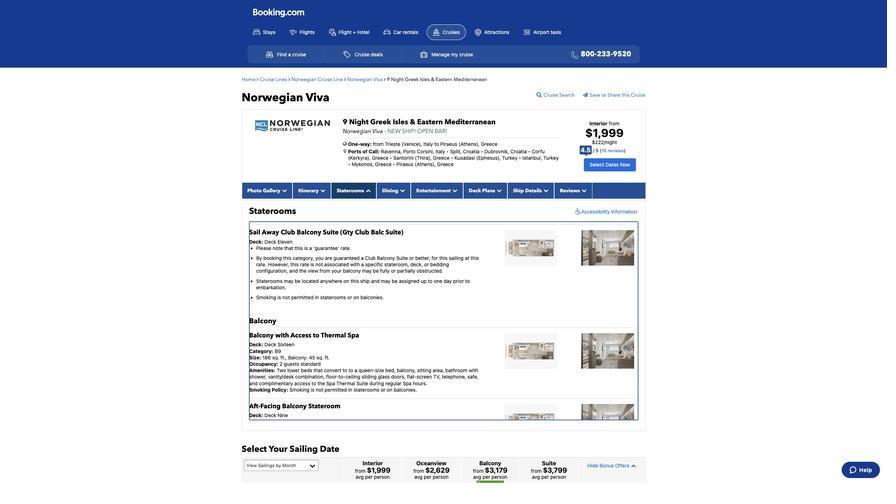 Task type: describe. For each thing, give the bounding box(es) containing it.
guests inside category: b9 size: 186 sq. ft., balcony: 45 sq. ft. occupancy: 2 guests standard amenities:
[[284, 361, 299, 367]]

norwegian viva link
[[347, 76, 384, 83]]

on inside two lower beds that convert to a queen-size bed, balcony, sitting area, bathroom with shower, vanity/desk combination, floor-to-ceiling sliding glass doors, flat-screen tv, telephone, and safe. additional club balcony suite amenities include the ability to pre-book onboard entertainment and dining beginning 125 days prior to sailing, delivery of a food and beverage amenity twice per sailing, one laundry bag or pressing service per sailing, and one bottle of sparkling wine. smoking is not permitted in staterooms or on balconies.
[[387, 213, 392, 219]]

rate
[[300, 261, 309, 267]]

tv, inside two lower beds that convert to a queen-size bed, balcony, sitting area, bathroom with shower, vanity/desk combination, floor-to-ceiling sliding glass doors, flat-screen tv, telephone, and safe. additional club balcony suite amenities include the ability to pre-book onboard entertainment and dining beginning 125 days prior to sailing, delivery of a food and beverage amenity twice per sailing, one laundry bag or pressing service per sailing, and one bottle of sparkling wine. smoking is not permitted in staterooms or on balconies.
[[433, 187, 441, 193]]

regular
[[385, 380, 401, 386]]

shower, inside two lower beds that convert to to a queen-size bed, balcony, sitting area, bathroom with shower, vanity/desk combination, floor-to-ceiling sliding glass doors, flat-screen tv, telephone, safe, and complimentary access to the spa thermal suite during regular spa hours. smoking policy: smoking is not permitted in staterooms or on balconies.
[[249, 374, 267, 380]]

lower for vanity/desk
[[287, 367, 300, 373]]

greece up dubrovnik,
[[481, 141, 497, 147]]

doors, inside aft-facing balcony stateroom deck: deck nine category: b1 186 sq. ft., balcony: 102 sq. ft. 2 to 4 guests two lower beds that convert to to a queen-size bed, some staterooms also have a double sofa bed, aft-facing balcony, sitting area, spacious bathroom with shower, vanity/desk combination, floor-to-ceiling sliding glass doors, flat-screen tv, telephone, and safe. smoking is not permitted in staterooms or on balconies.
[[314, 451, 329, 457]]

0 vertical spatial piraeus
[[440, 141, 457, 147]]

balcony, inside two lower beds that convert to to a queen-size bed, balcony, sitting area, bathroom with shower, vanity/desk combination, floor-to-ceiling sliding glass doors, flat-screen tv, telephone, safe, and complimentary access to the spa thermal suite during regular spa hours. smoking policy: smoking is not permitted in staterooms or on balconies.
[[397, 367, 416, 373]]

telephone, inside two lower beds that convert to a queen-size bed, balcony, sitting area, bathroom with shower, vanity/desk combination, floor-to-ceiling sliding glass doors, flat-screen tv, telephone, and safe. additional club balcony suite amenities include the ability to pre-book onboard entertainment and dining beginning 125 days prior to sailing, delivery of a food and beverage amenity twice per sailing, one laundry bag or pressing service per sailing, and one bottle of sparkling wine. smoking is not permitted in staterooms or on balconies.
[[442, 187, 466, 193]]

tv, inside aft-facing balcony stateroom deck: deck nine category: b1 186 sq. ft., balcony: 102 sq. ft. 2 to 4 guests two lower beds that convert to to a queen-size bed, some staterooms also have a double sofa bed, aft-facing balcony, sitting area, spacious bathroom with shower, vanity/desk combination, floor-to-ceiling sliding glass doors, flat-screen tv, telephone, and safe. smoking is not permitted in staterooms or on balconies.
[[356, 451, 364, 457]]

mediterranean for 9 night greek isles & eastern mediterranean norwegian viva - new ship! open bar!
[[445, 117, 496, 127]]

sailings
[[258, 462, 275, 468]]

greece down ravenna,
[[375, 161, 392, 167]]

ft. inside category: b9 size: 186 sq. ft., balcony: 45 sq. ft. occupancy: 2 guests standard amenities:
[[325, 354, 330, 360]]

permitted down located
[[291, 294, 314, 300]]

dubrovnik,
[[484, 148, 509, 154]]

chevron up image
[[629, 463, 636, 468]]

safe. inside aft-facing balcony stateroom deck: deck nine category: b1 186 sq. ft., balcony: 102 sq. ft. 2 to 4 guests two lower beds that convert to to a queen-size bed, some staterooms also have a double sofa bed, aft-facing balcony, sitting area, spacious bathroom with shower, vanity/desk combination, floor-to-ceiling sliding glass doors, flat-screen tv, telephone, and safe. smoking is not permitted in staterooms or on balconies.
[[400, 451, 411, 457]]

mediterranean for 9 night greek isles & eastern mediterranean
[[454, 76, 487, 83]]

and inside aft-facing balcony stateroom deck: deck nine category: b1 186 sq. ft., balcony: 102 sq. ft. 2 to 4 guests two lower beds that convert to to a queen-size bed, some staterooms also have a double sofa bed, aft-facing balcony, sitting area, spacious bathroom with shower, vanity/desk combination, floor-to-ceiling sliding glass doors, flat-screen tv, telephone, and safe. smoking is not permitted in staterooms or on balconies.
[[391, 451, 399, 457]]

staterooms down spacious
[[354, 457, 379, 463]]

sail
[[249, 228, 260, 237]]

from for oceanview from $2,629 avg per person
[[413, 468, 424, 474]]

1 turkey from the left
[[502, 155, 517, 161]]

corsini,
[[417, 148, 434, 154]]

this right share
[[622, 92, 630, 98]]

bed, inside two lower beds that convert to to a queen-size bed, balcony, sitting area, bathroom with shower, vanity/desk combination, floor-to-ceiling sliding glass doors, flat-screen tv, telephone, safe, and complimentary access to the spa thermal suite during regular spa hours. smoking policy: smoking is not permitted in staterooms or on balconies.
[[385, 367, 396, 373]]

doors, inside two lower beds that convert to a queen-size bed, balcony, sitting area, bathroom with shower, vanity/desk combination, floor-to-ceiling sliding glass doors, flat-screen tv, telephone, and safe. additional club balcony suite amenities include the ability to pre-book onboard entertainment and dining beginning 125 days prior to sailing, delivery of a food and beverage amenity twice per sailing, one laundry bag or pressing service per sailing, and one bottle of sparkling wine. smoking is not permitted in staterooms or on balconies.
[[391, 187, 406, 193]]

is inside aft-facing balcony stateroom deck: deck nine category: b1 186 sq. ft., balcony: 102 sq. ft. 2 to 4 guests two lower beds that convert to to a queen-size bed, some staterooms also have a double sofa bed, aft-facing balcony, sitting area, spacious bathroom with shower, vanity/desk combination, floor-to-ceiling sliding glass doors, flat-screen tv, telephone, and safe. smoking is not permitted in staterooms or on balconies.
[[311, 457, 314, 463]]

deck plans
[[469, 187, 495, 194]]

a inside navigation
[[288, 51, 291, 57]]

bag
[[295, 206, 303, 212]]

• left split,
[[446, 148, 449, 154]]

call:
[[369, 148, 380, 154]]

safe. inside two lower beds that convert to a queen-size bed, balcony, sitting area, bathroom with shower, vanity/desk combination, floor-to-ceiling sliding glass doors, flat-screen tv, telephone, and safe. additional club balcony suite amenities include the ability to pre-book onboard entertainment and dining beginning 125 days prior to sailing, delivery of a food and beverage amenity twice per sailing, one laundry bag or pressing service per sailing, and one bottle of sparkling wine. smoking is not permitted in staterooms or on balconies.
[[249, 193, 260, 200]]

-
[[384, 127, 386, 135]]

corfu
[[532, 148, 545, 154]]

balcony inside "by booking this category, you are guaranteed a club balcony suite or better, for this sailing at this rate. however, this rate is not associated with a specific stateroom, deck, or bedding configuration, and the view from your balcony may be fully or partially obstructed."
[[377, 255, 395, 261]]

• down santorini
[[393, 161, 395, 167]]

category,
[[293, 255, 314, 261]]

balconies. down "staterooms may be located anywhere on this ship and may be assigned up to one day prior to embarkation."
[[360, 294, 384, 300]]

(athens), inside 'santorini (thira), greece • kusadasi (ephesus), turkey • istanbul, turkey • mykonos, greece • piraeus (athens), greece'
[[415, 161, 436, 167]]

balcony, inside aft-facing balcony stateroom deck: deck nine category: b1 186 sq. ft., balcony: 102 sq. ft. 2 to 4 guests two lower beds that convert to to a queen-size bed, some staterooms also have a double sofa bed, aft-facing balcony, sitting area, spacious bathroom with shower, vanity/desk combination, floor-to-ceiling sliding glass doors, flat-screen tv, telephone, and safe. smoking is not permitted in staterooms or on balconies.
[[295, 445, 314, 451]]

this up category,
[[295, 245, 303, 251]]

cruise for find a cruise
[[292, 51, 306, 57]]

and up "bottle"
[[396, 200, 405, 206]]

ceiling inside two lower beds that convert to a queen-size bed, balcony, sitting area, bathroom with shower, vanity/desk combination, floor-to-ceiling sliding glass doors, flat-screen tv, telephone, and safe. additional club balcony suite amenities include the ability to pre-book onboard entertainment and dining beginning 125 days prior to sailing, delivery of a food and beverage amenity twice per sailing, one laundry bag or pressing service per sailing, and one bottle of sparkling wine. smoking is not permitted in staterooms or on balconies.
[[345, 187, 360, 193]]

the for guaranteed
[[299, 268, 307, 274]]

staterooms for staterooms dropdown button
[[337, 187, 364, 194]]

angle right image for cruise lines
[[288, 77, 290, 82]]

pressing
[[311, 206, 330, 212]]

spacious
[[344, 445, 364, 451]]

screen inside two lower beds that convert to a queen-size bed, balcony, sitting area, bathroom with shower, vanity/desk combination, floor-to-ceiling sliding glass doors, flat-screen tv, telephone, and safe. additional club balcony suite amenities include the ability to pre-book onboard entertainment and dining beginning 125 days prior to sailing, delivery of a food and beverage amenity twice per sailing, one laundry bag or pressing service per sailing, and one bottle of sparkling wine. smoking is not permitted in staterooms or on balconies.
[[417, 187, 432, 193]]

person for $1,999
[[374, 474, 390, 480]]

size inside aft-facing balcony stateroom deck: deck nine category: b1 186 sq. ft., balcony: 102 sq. ft. 2 to 4 guests two lower beds that convert to to a queen-size bed, some staterooms also have a double sofa bed, aft-facing balcony, sitting area, spacious bathroom with shower, vanity/desk combination, floor-to-ceiling sliding glass doors, flat-screen tv, telephone, and safe. smoking is not permitted in staterooms or on balconies.
[[375, 438, 384, 444]]

cruise for cruise lines
[[260, 76, 274, 83]]

for
[[432, 255, 438, 261]]

ft., inside category: b9 size: 186 sq. ft., balcony: 45 sq. ft. occupancy: 2 guests standard amenities:
[[280, 354, 287, 360]]

with inside aft-facing balcony stateroom deck: deck nine category: b1 186 sq. ft., balcony: 102 sq. ft. 2 to 4 guests two lower beds that convert to to a queen-size bed, some staterooms also have a double sofa bed, aft-facing balcony, sitting area, spacious bathroom with shower, vanity/desk combination, floor-to-ceiling sliding glass doors, flat-screen tv, telephone, and safe. smoking is not permitted in staterooms or on balconies.
[[389, 445, 398, 451]]

doors, inside two lower beds that convert to to a queen-size bed, balcony, sitting area, bathroom with shower, vanity/desk combination, floor-to-ceiling sliding glass doors, flat-screen tv, telephone, safe, and complimentary access to the spa thermal suite during regular spa hours. smoking policy: smoking is not permitted in staterooms or on balconies.
[[391, 374, 406, 380]]

and down 'ability'
[[376, 206, 384, 212]]

1 vertical spatial norwegian viva
[[242, 90, 329, 105]]

staterooms down the anywhere
[[320, 294, 346, 300]]

guaranteed
[[334, 255, 360, 261]]

sailing
[[449, 255, 464, 261]]

that inside aft-facing balcony stateroom deck: deck nine category: b1 186 sq. ft., balcony: 102 sq. ft. 2 to 4 guests two lower beds that convert to to a queen-size bed, some staterooms also have a double sofa bed, aft-facing balcony, sitting area, spacious bathroom with shower, vanity/desk combination, floor-to-ceiling sliding glass doors, flat-screen tv, telephone, and safe. smoking is not permitted in staterooms or on balconies.
[[314, 438, 323, 444]]

0 horizontal spatial spa
[[326, 380, 335, 386]]

sq. right "102"
[[319, 425, 326, 431]]

this inside "staterooms may be located anywhere on this ship and may be assigned up to one day prior to embarkation."
[[351, 278, 359, 284]]

ports
[[348, 148, 361, 154]]

(ephesus),
[[476, 155, 501, 161]]

standard
[[301, 361, 321, 367]]

to- inside two lower beds that convert to a queen-size bed, balcony, sitting area, bathroom with shower, vanity/desk combination, floor-to-ceiling sliding glass doors, flat-screen tv, telephone, and safe. additional club balcony suite amenities include the ability to pre-book onboard entertainment and dining beginning 125 days prior to sailing, delivery of a food and beverage amenity twice per sailing, one laundry bag or pressing service per sailing, and one bottle of sparkling wine. smoking is not permitted in staterooms or on balconies.
[[339, 187, 345, 193]]

norwegian cruise line
[[291, 76, 343, 83]]

not inside two lower beds that convert to to a queen-size bed, balcony, sitting area, bathroom with shower, vanity/desk combination, floor-to-ceiling sliding glass doors, flat-screen tv, telephone, safe, and complimentary access to the spa thermal suite during regular spa hours. smoking policy: smoking is not permitted in staterooms or on balconies.
[[316, 387, 323, 393]]

2 vertical spatial of
[[410, 206, 415, 212]]

balcony up the b9
[[249, 316, 276, 326]]

complimentary
[[259, 380, 293, 386]]

accessibility information link
[[574, 208, 637, 215]]

1 horizontal spatial (athens),
[[459, 141, 480, 147]]

delivery
[[355, 200, 373, 206]]

102
[[309, 425, 317, 431]]

5
[[596, 148, 598, 153]]

16 reviews link
[[601, 148, 624, 153]]

suite from $3,799 avg per person
[[531, 460, 567, 480]]

cruise right share
[[631, 92, 645, 98]]

aft-
[[272, 445, 280, 451]]

club up eleven
[[281, 228, 295, 237]]

balcony: inside category: b9 size: 186 sq. ft., balcony: 45 sq. ft. occupancy: 2 guests standard amenities:
[[288, 354, 308, 360]]

on inside aft-facing balcony stateroom deck: deck nine category: b1 186 sq. ft., balcony: 102 sq. ft. 2 to 4 guests two lower beds that convert to to a queen-size bed, some staterooms also have a double sofa bed, aft-facing balcony, sitting area, spacious bathroom with shower, vanity/desk combination, floor-to-ceiling sliding glass doors, flat-screen tv, telephone, and safe. smoking is not permitted in staterooms or on balconies.
[[387, 457, 392, 463]]

stays link
[[247, 25, 281, 40]]

bathroom inside aft-facing balcony stateroom deck: deck nine category: b1 186 sq. ft., balcony: 102 sq. ft. 2 to 4 guests two lower beds that convert to to a queen-size bed, some staterooms also have a double sofa bed, aft-facing balcony, sitting area, spacious bathroom with shower, vanity/desk combination, floor-to-ceiling sliding glass doors, flat-screen tv, telephone, and safe. smoking is not permitted in staterooms or on balconies.
[[366, 445, 388, 451]]

deck: inside balcony with access to thermal spa deck: deck sixteen
[[249, 342, 263, 348]]

bed, left some
[[385, 438, 396, 444]]

sq. down b1
[[272, 425, 279, 431]]

ship!
[[402, 127, 416, 135]]

please note that this is a 'guarantee' rate.
[[256, 245, 351, 251]]

associated
[[324, 261, 349, 267]]

this right the at
[[471, 255, 479, 261]]

is up category,
[[304, 245, 308, 251]]

amenities
[[330, 193, 352, 200]]

corfu (kerkyra), greece
[[348, 148, 545, 161]]

'guarantee'
[[313, 245, 339, 251]]

or inside aft-facing balcony stateroom deck: deck nine category: b1 186 sq. ft., balcony: 102 sq. ft. 2 to 4 guests two lower beds that convert to to a queen-size bed, some staterooms also have a double sofa bed, aft-facing balcony, sitting area, spacious bathroom with shower, vanity/desk combination, floor-to-ceiling sliding glass doors, flat-screen tv, telephone, and safe. smoking is not permitted in staterooms or on balconies.
[[381, 457, 385, 463]]

2 horizontal spatial be
[[392, 278, 398, 284]]

ft. inside aft-facing balcony stateroom deck: deck nine category: b1 186 sq. ft., balcony: 102 sq. ft. 2 to 4 guests two lower beds that convert to to a queen-size bed, some staterooms also have a double sofa bed, aft-facing balcony, sitting area, spacious bathroom with shower, vanity/desk combination, floor-to-ceiling sliding glass doors, flat-screen tv, telephone, and safe. smoking is not permitted in staterooms or on balconies.
[[327, 425, 332, 431]]

greece down corfu (kerkyra), greece
[[437, 161, 454, 167]]

not inside "by booking this category, you are guaranteed a club balcony suite or better, for this sailing at this rate. however, this rate is not associated with a specific stateroom, deck, or bedding configuration, and the view from your balcony may be fully or partially obstructed."
[[315, 261, 323, 267]]

configuration,
[[256, 268, 288, 274]]

globe image
[[343, 141, 347, 146]]

floor- inside two lower beds that convert to to a queen-size bed, balcony, sitting area, bathroom with shower, vanity/desk combination, floor-to-ceiling sliding glass doors, flat-screen tv, telephone, safe, and complimentary access to the spa thermal suite during regular spa hours. smoking policy: smoking is not permitted in staterooms or on balconies.
[[326, 374, 339, 380]]

1 croatia from the left
[[463, 148, 479, 154]]

balcony inside balcony with access to thermal spa deck: deck sixteen
[[249, 331, 274, 340]]

2 horizontal spatial sailing,
[[358, 206, 374, 212]]

floor- inside two lower beds that convert to a queen-size bed, balcony, sitting area, bathroom with shower, vanity/desk combination, floor-to-ceiling sliding glass doors, flat-screen tv, telephone, and safe. additional club balcony suite amenities include the ability to pre-book onboard entertainment and dining beginning 125 days prior to sailing, delivery of a food and beverage amenity twice per sailing, one laundry bag or pressing service per sailing, and one bottle of sparkling wine. smoking is not permitted in staterooms or on balconies.
[[326, 187, 339, 193]]

(gty
[[340, 228, 353, 237]]

select for select          dates now
[[590, 162, 604, 168]]

partially
[[397, 268, 415, 274]]

santorini
[[393, 155, 414, 161]]

not inside aft-facing balcony stateroom deck: deck nine category: b1 186 sq. ft., balcony: 102 sq. ft. 2 to 4 guests two lower beds that convert to to a queen-size bed, some staterooms also have a double sofa bed, aft-facing balcony, sitting area, spacious bathroom with shower, vanity/desk combination, floor-to-ceiling sliding glass doors, flat-screen tv, telephone, and safe. smoking is not permitted in staterooms or on balconies.
[[316, 457, 323, 463]]

from up call:
[[373, 141, 383, 147]]

rate. inside "by booking this category, you are guaranteed a club balcony suite or better, for this sailing at this rate. however, this rate is not associated with a specific stateroom, deck, or bedding configuration, and the view from your balcony may be fully or partially obstructed."
[[256, 261, 267, 267]]

(kerkyra),
[[348, 155, 371, 161]]

airport
[[533, 29, 549, 35]]

airport taxis link
[[518, 25, 567, 40]]

plans
[[482, 187, 495, 194]]

queen- inside aft-facing balcony stateroom deck: deck nine category: b1 186 sq. ft., balcony: 102 sq. ft. 2 to 4 guests two lower beds that convert to to a queen-size bed, some staterooms also have a double sofa bed, aft-facing balcony, sitting area, spacious bathroom with shower, vanity/desk combination, floor-to-ceiling sliding glass doors, flat-screen tv, telephone, and safe. smoking is not permitted in staterooms or on balconies.
[[359, 438, 375, 444]]

1 horizontal spatial one
[[386, 206, 394, 212]]

permitted inside two lower beds that convert to to a queen-size bed, balcony, sitting area, bathroom with shower, vanity/desk combination, floor-to-ceiling sliding glass doors, flat-screen tv, telephone, safe, and complimentary access to the spa thermal suite during regular spa hours. smoking policy: smoking is not permitted in staterooms or on balconies.
[[325, 387, 347, 393]]

is inside two lower beds that convert to a queen-size bed, balcony, sitting area, bathroom with shower, vanity/desk combination, floor-to-ceiling sliding glass doors, flat-screen tv, telephone, and safe. additional club balcony suite amenities include the ability to pre-book onboard entertainment and dining beginning 125 days prior to sailing, delivery of a food and beverage amenity twice per sailing, one laundry bag or pressing service per sailing, and one bottle of sparkling wine. smoking is not permitted in staterooms or on balconies.
[[311, 213, 314, 219]]

chevron down image for dining
[[398, 188, 405, 193]]

your
[[332, 268, 342, 274]]

piraeus inside 'santorini (thira), greece • kusadasi (ephesus), turkey • istanbul, turkey • mykonos, greece • piraeus (athens), greece'
[[396, 161, 413, 167]]

avg for $3,179
[[473, 474, 481, 480]]

per for $3,799
[[541, 474, 549, 480]]

is down embarkation. on the bottom
[[277, 294, 281, 300]]

0 vertical spatial viva
[[373, 76, 383, 83]]

norwegian cruise line link
[[291, 76, 343, 83]]

1 vertical spatial viva
[[306, 90, 329, 105]]

& for 9 night greek isles & eastern mediterranean
[[431, 76, 434, 83]]

1 horizontal spatial of
[[374, 200, 379, 206]]

balcony: inside aft-facing balcony stateroom deck: deck nine category: b1 186 sq. ft., balcony: 102 sq. ft. 2 to 4 guests two lower beds that convert to to a queen-size bed, some staterooms also have a double sofa bed, aft-facing balcony, sitting area, spacious bathroom with shower, vanity/desk combination, floor-to-ceiling sliding glass doors, flat-screen tv, telephone, and safe. smoking is not permitted in staterooms or on balconies.
[[288, 425, 308, 431]]

itinerary
[[298, 187, 319, 194]]

staterooms button
[[331, 183, 376, 199]]

this up however,
[[283, 255, 291, 261]]

in inside two lower beds that convert to a queen-size bed, balcony, sitting area, bathroom with shower, vanity/desk combination, floor-to-ceiling sliding glass doors, flat-screen tv, telephone, and safe. additional club balcony suite amenities include the ability to pre-book onboard entertainment and dining beginning 125 days prior to sailing, delivery of a food and beverage amenity twice per sailing, one laundry bag or pressing service per sailing, and one bottle of sparkling wine. smoking is not permitted in staterooms or on balconies.
[[348, 213, 352, 219]]

ship details button
[[507, 183, 554, 199]]

cruise left line
[[318, 76, 332, 83]]

interior from $1,999 $222 / night
[[585, 120, 624, 145]]

deck inside aft-facing balcony stateroom deck: deck nine category: b1 186 sq. ft., balcony: 102 sq. ft. 2 to 4 guests two lower beds that convert to to a queen-size bed, some staterooms also have a double sofa bed, aft-facing balcony, sitting area, spacious bathroom with shower, vanity/desk combination, floor-to-ceiling sliding glass doors, flat-screen tv, telephone, and safe. smoking is not permitted in staterooms or on balconies.
[[264, 412, 276, 418]]

sq. right 45
[[316, 354, 323, 360]]

from for balcony from $3,179 avg per person
[[473, 468, 484, 474]]

9 night greek isles & eastern mediterranean norwegian viva - new ship! open bar!
[[343, 117, 496, 135]]

avg for $2,629
[[414, 474, 422, 480]]

thermal inside balcony with access to thermal spa deck: deck sixteen
[[321, 331, 346, 340]]

thermal inside two lower beds that convert to to a queen-size bed, balcony, sitting area, bathroom with shower, vanity/desk combination, floor-to-ceiling sliding glass doors, flat-screen tv, telephone, safe, and complimentary access to the spa thermal suite during regular spa hours. smoking policy: smoking is not permitted in staterooms or on balconies.
[[336, 380, 355, 386]]

9 for 9 night greek isles & eastern mediterranean
[[387, 76, 390, 83]]

• down ravenna, porto corsini, italy • split, croatia • dubrovnik, croatia •
[[451, 155, 453, 161]]

queen- inside two lower beds that convert to to a queen-size bed, balcony, sitting area, bathroom with shower, vanity/desk combination, floor-to-ceiling sliding glass doors, flat-screen tv, telephone, safe, and complimentary access to the spa thermal suite during regular spa hours. smoking policy: smoking is not permitted in staterooms or on balconies.
[[359, 367, 375, 373]]

0 horizontal spatial be
[[295, 278, 300, 284]]

0 horizontal spatial of
[[362, 148, 367, 154]]

0 vertical spatial rate.
[[341, 245, 351, 251]]

way:
[[360, 141, 372, 147]]

on down "staterooms may be located anywhere on this ship and may be assigned up to one day prior to embarkation."
[[353, 294, 359, 300]]

and up entertainment on the top right
[[467, 187, 476, 193]]

balcony inside aft-facing balcony stateroom deck: deck nine category: b1 186 sq. ft., balcony: 102 sq. ft. 2 to 4 guests two lower beds that convert to to a queen-size bed, some staterooms also have a double sofa bed, aft-facing balcony, sitting area, spacious bathroom with shower, vanity/desk combination, floor-to-ceiling sliding glass doors, flat-screen tv, telephone, and safe. smoking is not permitted in staterooms or on balconies.
[[282, 402, 307, 411]]

0 vertical spatial norwegian viva
[[347, 76, 383, 83]]

away
[[262, 228, 279, 237]]

chevron down image for deck plans
[[495, 188, 502, 193]]

from for suite from $3,799 avg per person
[[531, 468, 542, 474]]

and inside "by booking this category, you are guaranteed a club balcony suite or better, for this sailing at this rate. however, this rate is not associated with a specific stateroom, deck, or bedding configuration, and the view from your balcony may be fully or partially obstructed."
[[289, 268, 298, 274]]

interior
[[363, 460, 383, 466]]

the inside two lower beds that convert to a queen-size bed, balcony, sitting area, bathroom with shower, vanity/desk combination, floor-to-ceiling sliding glass doors, flat-screen tv, telephone, and safe. additional club balcony suite amenities include the ability to pre-book onboard entertainment and dining beginning 125 days prior to sailing, delivery of a food and beverage amenity twice per sailing, one laundry bag or pressing service per sailing, and one bottle of sparkling wine. smoking is not permitted in staterooms or on balconies.
[[371, 193, 378, 200]]

anywhere
[[320, 278, 342, 284]]

is inside "by booking this category, you are guaranteed a club balcony suite or better, for this sailing at this rate. however, this rate is not associated with a specific stateroom, deck, or bedding configuration, and the view from your balcony may be fully or partially obstructed."
[[310, 261, 314, 267]]

you
[[315, 255, 324, 261]]

photo
[[247, 187, 262, 194]]

bathroom inside two lower beds that convert to a queen-size bed, balcony, sitting area, bathroom with shower, vanity/desk combination, floor-to-ceiling sliding glass doors, flat-screen tv, telephone, and safe. additional club balcony suite amenities include the ability to pre-book onboard entertainment and dining beginning 125 days prior to sailing, delivery of a food and beverage amenity twice per sailing, one laundry bag or pressing service per sailing, and one bottle of sparkling wine. smoking is not permitted in staterooms or on balconies.
[[438, 181, 460, 187]]

suite)
[[385, 228, 403, 237]]

norwegian right line
[[347, 76, 372, 83]]

food
[[384, 200, 395, 206]]

dining
[[382, 187, 398, 194]]

beds for access
[[301, 367, 312, 373]]

deck inside dropdown button
[[469, 187, 481, 194]]

per for $3,179
[[483, 474, 490, 480]]

cruise for cruise deals
[[355, 51, 369, 57]]

lower for combination,
[[286, 181, 298, 187]]

233-
[[597, 49, 613, 59]]

0 horizontal spatial may
[[284, 278, 293, 284]]

paper plane image
[[583, 92, 590, 97]]

from inside "by booking this category, you are guaranteed a club balcony suite or better, for this sailing at this rate. however, this rate is not associated with a specific stateroom, deck, or bedding configuration, and the view from your balcony may be fully or partially obstructed."
[[320, 268, 330, 274]]

category: inside category: b9 size: 186 sq. ft., balcony: 45 sq. ft. occupancy: 2 guests standard amenities:
[[249, 348, 273, 354]]

• down ravenna,
[[390, 155, 392, 161]]

sq. down the b9
[[272, 354, 279, 360]]

bedding
[[430, 261, 449, 267]]

smoking down 'complimentary'
[[249, 387, 271, 393]]

800-233-9520 link
[[568, 49, 631, 59]]

save
[[590, 92, 600, 98]]

photo gallery button
[[242, 183, 293, 199]]

0 horizontal spatial sailing,
[[249, 206, 265, 212]]

deck inside balcony with access to thermal spa deck: deck sixteen
[[264, 342, 276, 348]]

queen- inside two lower beds that convert to a queen-size bed, balcony, sitting area, bathroom with shower, vanity/desk combination, floor-to-ceiling sliding glass doors, flat-screen tv, telephone, and safe. additional club balcony suite amenities include the ability to pre-book onboard entertainment and dining beginning 125 days prior to sailing, delivery of a food and beverage amenity twice per sailing, one laundry bag or pressing service per sailing, and one bottle of sparkling wine. smoking is not permitted in staterooms or on balconies.
[[351, 181, 368, 187]]

2 horizontal spatial may
[[381, 278, 390, 284]]

accessibility
[[581, 208, 610, 214]]

convert for floor-
[[324, 367, 341, 373]]

• up the (ephesus),
[[481, 148, 483, 154]]

by
[[276, 462, 281, 468]]

flat- inside two lower beds that convert to a queen-size bed, balcony, sitting area, bathroom with shower, vanity/desk combination, floor-to-ceiling sliding glass doors, flat-screen tv, telephone, and safe. additional club balcony suite amenities include the ability to pre-book onboard entertainment and dining beginning 125 days prior to sailing, delivery of a food and beverage amenity twice per sailing, one laundry bag or pressing service per sailing, and one bottle of sparkling wine. smoking is not permitted in staterooms or on balconies.
[[407, 187, 417, 193]]

travel menu navigation
[[247, 45, 640, 63]]

may inside "by booking this category, you are guaranteed a club balcony suite or better, for this sailing at this rate. however, this rate is not associated with a specific stateroom, deck, or bedding configuration, and the view from your balcony may be fully or partially obstructed."
[[362, 268, 372, 274]]

by
[[256, 255, 262, 261]]

vanity/desk inside two lower beds that convert to to a queen-size bed, balcony, sitting area, bathroom with shower, vanity/desk combination, floor-to-ceiling sliding glass doors, flat-screen tv, telephone, safe, and complimentary access to the spa thermal suite during regular spa hours. smoking policy: smoking is not permitted in staterooms or on balconies.
[[268, 374, 294, 380]]

not down embarkation. on the bottom
[[282, 294, 290, 300]]

shower, inside aft-facing balcony stateroom deck: deck nine category: b1 186 sq. ft., balcony: 102 sq. ft. 2 to 4 guests two lower beds that convert to to a queen-size bed, some staterooms also have a double sofa bed, aft-facing balcony, sitting area, spacious bathroom with shower, vanity/desk combination, floor-to-ceiling sliding glass doors, flat-screen tv, telephone, and safe. smoking is not permitted in staterooms or on balconies.
[[400, 445, 417, 451]]

vanity/desk inside two lower beds that convert to a queen-size bed, balcony, sitting area, bathroom with shower, vanity/desk combination, floor-to-ceiling sliding glass doors, flat-screen tv, telephone, and safe. additional club balcony suite amenities include the ability to pre-book onboard entertainment and dining beginning 125 days prior to sailing, delivery of a food and beverage amenity twice per sailing, one laundry bag or pressing service per sailing, and one bottle of sparkling wine. smoking is not permitted in staterooms or on balconies.
[[268, 187, 294, 193]]

night for 9 night greek isles & eastern mediterranean norwegian viva - new ship! open bar!
[[349, 117, 368, 127]]

twice
[[448, 200, 460, 206]]

double
[[465, 438, 480, 444]]

greece inside corfu (kerkyra), greece
[[372, 155, 388, 161]]

convert for to-
[[323, 181, 340, 187]]

2 croatia from the left
[[510, 148, 527, 154]]

to- inside aft-facing balcony stateroom deck: deck nine category: b1 186 sq. ft., balcony: 102 sq. ft. 2 to 4 guests two lower beds that convert to to a queen-size bed, some staterooms also have a double sofa bed, aft-facing balcony, sitting area, spacious bathroom with shower, vanity/desk combination, floor-to-ceiling sliding glass doors, flat-screen tv, telephone, and safe. smoking is not permitted in staterooms or on balconies.
[[262, 451, 269, 457]]

and down photo
[[249, 200, 258, 206]]

dining button
[[376, 183, 411, 199]]

trieste
[[385, 141, 400, 147]]

my
[[451, 51, 458, 57]]

chevron down image for photo gallery
[[280, 188, 287, 193]]

staterooms may be located anywhere on this ship and may be assigned up to one day prior to embarkation.
[[256, 278, 470, 290]]

find
[[277, 51, 287, 57]]

convert inside aft-facing balcony stateroom deck: deck nine category: b1 186 sq. ft., balcony: 102 sq. ft. 2 to 4 guests two lower beds that convert to to a queen-size bed, some staterooms also have a double sofa bed, aft-facing balcony, sitting area, spacious bathroom with shower, vanity/desk combination, floor-to-ceiling sliding glass doors, flat-screen tv, telephone, and safe. smoking is not permitted in staterooms or on balconies.
[[324, 438, 341, 444]]

balcony inside sail away club balcony suite (gty club balc suite) deck: deck eleven
[[297, 228, 321, 237]]

beds inside aft-facing balcony stateroom deck: deck nine category: b1 186 sq. ft., balcony: 102 sq. ft. 2 to 4 guests two lower beds that convert to to a queen-size bed, some staterooms also have a double sofa bed, aft-facing balcony, sitting area, spacious bathroom with shower, vanity/desk combination, floor-to-ceiling sliding glass doors, flat-screen tv, telephone, and safe. smoking is not permitted in staterooms or on balconies.
[[301, 438, 312, 444]]

cruise for manage my cruise
[[459, 51, 473, 57]]

0 horizontal spatial italy
[[423, 141, 433, 147]]

b9
[[275, 348, 281, 354]]

in inside two lower beds that convert to to a queen-size bed, balcony, sitting area, bathroom with shower, vanity/desk combination, floor-to-ceiling sliding glass doors, flat-screen tv, telephone, safe, and complimentary access to the spa thermal suite during regular spa hours. smoking policy: smoking is not permitted in staterooms or on balconies.
[[348, 387, 352, 393]]

view
[[308, 268, 318, 274]]

800-
[[581, 49, 597, 59]]

norwegian cruise line image
[[254, 119, 330, 132]]

the for to
[[318, 380, 325, 386]]

flight + hotel
[[339, 29, 369, 35]]

select your sailing date
[[242, 443, 339, 455]]

(venice),
[[402, 141, 422, 147]]

glass inside two lower beds that convert to a queen-size bed, balcony, sitting area, bathroom with shower, vanity/desk combination, floor-to-ceiling sliding glass doors, flat-screen tv, telephone, and safe. additional club balcony suite amenities include the ability to pre-book onboard entertainment and dining beginning 125 days prior to sailing, delivery of a food and beverage amenity twice per sailing, one laundry bag or pressing service per sailing, and one bottle of sparkling wine. smoking is not permitted in staterooms or on balconies.
[[378, 187, 390, 193]]

one-
[[348, 141, 360, 147]]

eastern for 9 night greek isles & eastern mediterranean
[[436, 76, 453, 83]]

onboard
[[423, 193, 442, 200]]

angle right image for home
[[257, 77, 258, 82]]

staterooms left also
[[411, 438, 436, 444]]

bed, left 'aft-'
[[260, 445, 270, 451]]

norwegian down 'cruise lines' link
[[242, 90, 303, 105]]



Task type: vqa. For each thing, say whether or not it's contained in the screenshot.
Manage my cruise DROPDOWN BUTTON
yes



Task type: locate. For each thing, give the bounding box(es) containing it.
0 vertical spatial vanity/desk
[[268, 187, 294, 193]]

the down rate
[[299, 268, 307, 274]]

additional
[[262, 193, 284, 200]]

2 avg from the left
[[414, 474, 422, 480]]

bed, up dining
[[378, 181, 388, 187]]

3 deck: from the top
[[249, 412, 263, 418]]

screen inside two lower beds that convert to to a queen-size bed, balcony, sitting area, bathroom with shower, vanity/desk combination, floor-to-ceiling sliding glass doors, flat-screen tv, telephone, safe, and complimentary access to the spa thermal suite during regular spa hours. smoking policy: smoking is not permitted in staterooms or on balconies.
[[417, 374, 432, 380]]

0 horizontal spatial one
[[266, 206, 275, 212]]

2 vertical spatial lower
[[287, 438, 300, 444]]

186 down facing
[[262, 425, 271, 431]]

staterooms for staterooms may be located anywhere on this ship and may be assigned up to one day prior to embarkation.
[[256, 278, 283, 284]]

2 inside aft-facing balcony stateroom deck: deck nine category: b1 186 sq. ft., balcony: 102 sq. ft. 2 to 4 guests two lower beds that convert to to a queen-size bed, some staterooms also have a double sofa bed, aft-facing balcony, sitting area, spacious bathroom with shower, vanity/desk combination, floor-to-ceiling sliding glass doors, flat-screen tv, telephone, and safe. smoking is not permitted in staterooms or on balconies.
[[280, 432, 283, 438]]

reviews
[[560, 187, 580, 194]]

per for $1,999
[[365, 474, 373, 480]]

cruises link
[[427, 24, 466, 40]]

category: inside aft-facing balcony stateroom deck: deck nine category: b1 186 sq. ft., balcony: 102 sq. ft. 2 to 4 guests two lower beds that convert to to a queen-size bed, some staterooms also have a double sofa bed, aft-facing balcony, sitting area, spacious bathroom with shower, vanity/desk combination, floor-to-ceiling sliding glass doors, flat-screen tv, telephone, and safe. smoking is not permitted in staterooms or on balconies.
[[249, 419, 273, 425]]

2 vertical spatial combination,
[[446, 445, 475, 451]]

stays
[[263, 29, 275, 35]]

the right access
[[318, 380, 325, 386]]

1 chevron down image from the left
[[451, 188, 457, 193]]

1 vertical spatial bathroom
[[445, 367, 467, 373]]

1 vertical spatial tv,
[[433, 374, 441, 380]]

this up bedding
[[439, 255, 448, 261]]

glass left date
[[301, 451, 313, 457]]

1 horizontal spatial italy
[[436, 148, 445, 154]]

chevron down image left ship
[[495, 188, 502, 193]]

that inside two lower beds that convert to a queen-size bed, balcony, sitting area, bathroom with shower, vanity/desk combination, floor-to-ceiling sliding glass doors, flat-screen tv, telephone, and safe. additional club balcony suite amenities include the ability to pre-book onboard entertainment and dining beginning 125 days prior to sailing, delivery of a food and beverage amenity twice per sailing, one laundry bag or pressing service per sailing, and one bottle of sparkling wine. smoking is not permitted in staterooms or on balconies.
[[312, 181, 321, 187]]

vanity/desk down also
[[419, 445, 445, 451]]

2 cruise from the left
[[459, 51, 473, 57]]

from for interior from $1,999 $222 / night
[[609, 120, 619, 126]]

2 person from the left
[[433, 474, 449, 480]]

& down manage
[[431, 76, 434, 83]]

1 horizontal spatial sailing,
[[338, 200, 354, 206]]

guests inside aft-facing balcony stateroom deck: deck nine category: b1 186 sq. ft., balcony: 102 sq. ft. 2 to 4 guests two lower beds that convert to to a queen-size bed, some staterooms also have a double sofa bed, aft-facing balcony, sitting area, spacious bathroom with shower, vanity/desk combination, floor-to-ceiling sliding glass doors, flat-screen tv, telephone, and safe. smoking is not permitted in staterooms or on balconies.
[[294, 432, 310, 438]]

car rentals link
[[378, 25, 424, 40]]

2 down the b9
[[280, 361, 283, 367]]

isles for 9 night greek isles & eastern mediterranean
[[420, 76, 430, 83]]

1 vertical spatial balcony,
[[397, 367, 416, 373]]

norwegian up the one-
[[343, 127, 371, 135]]

2 vertical spatial balcony,
[[295, 445, 314, 451]]

1 vertical spatial shower,
[[249, 374, 267, 380]]

2 vertical spatial ceiling
[[269, 451, 283, 457]]

sliding inside two lower beds that convert to a queen-size bed, balcony, sitting area, bathroom with shower, vanity/desk combination, floor-to-ceiling sliding glass doors, flat-screen tv, telephone, and safe. additional club balcony suite amenities include the ability to pre-book onboard entertainment and dining beginning 125 days prior to sailing, delivery of a food and beverage amenity twice per sailing, one laundry bag or pressing service per sailing, and one bottle of sparkling wine. smoking is not permitted in staterooms or on balconies.
[[362, 187, 377, 193]]

0 vertical spatial deck:
[[249, 239, 263, 245]]

1 vertical spatial piraeus
[[396, 161, 413, 167]]

0 vertical spatial /
[[604, 139, 605, 145]]

avg left $3,799
[[532, 474, 540, 480]]

3 avg from the left
[[473, 474, 481, 480]]

ship details
[[513, 187, 542, 194]]

that down eleven
[[284, 245, 293, 251]]

1 category: from the top
[[249, 348, 273, 354]]

1 vertical spatial /
[[593, 148, 594, 153]]

deck plans button
[[463, 183, 507, 199]]

0 vertical spatial $1,999
[[585, 126, 624, 139]]

4 angle right image from the left
[[384, 77, 386, 82]]

per for $2,629
[[424, 474, 431, 480]]

home link
[[242, 76, 255, 83]]

balconies. inside two lower beds that convert to to a queen-size bed, balcony, sitting area, bathroom with shower, vanity/desk combination, floor-to-ceiling sliding glass doors, flat-screen tv, telephone, safe, and complimentary access to the spa thermal suite during regular spa hours. smoking policy: smoking is not permitted in staterooms or on balconies.
[[394, 387, 417, 393]]

lower up access
[[287, 367, 300, 373]]

1 horizontal spatial /
[[604, 139, 605, 145]]

avg up recommended image
[[473, 474, 481, 480]]

ceiling inside aft-facing balcony stateroom deck: deck nine category: b1 186 sq. ft., balcony: 102 sq. ft. 2 to 4 guests two lower beds that convert to to a queen-size bed, some staterooms also have a double sofa bed, aft-facing balcony, sitting area, spacious bathroom with shower, vanity/desk combination, floor-to-ceiling sliding glass doors, flat-screen tv, telephone, and safe. smoking is not permitted in staterooms or on balconies.
[[269, 451, 283, 457]]

1 person from the left
[[374, 474, 390, 480]]

not down pressing
[[316, 213, 323, 219]]

night for 9 night greek isles & eastern mediterranean
[[391, 76, 404, 83]]

1 vertical spatial night
[[349, 117, 368, 127]]

0 vertical spatial queen-
[[351, 181, 368, 187]]

two inside two lower beds that convert to to a queen-size bed, balcony, sitting area, bathroom with shower, vanity/desk combination, floor-to-ceiling sliding glass doors, flat-screen tv, telephone, safe, and complimentary access to the spa thermal suite during regular spa hours. smoking policy: smoking is not permitted in staterooms or on balconies.
[[277, 367, 286, 373]]

telephone, up interior
[[365, 451, 389, 457]]

800-233-9520
[[581, 49, 631, 59]]

rentals
[[403, 29, 418, 35]]

telephone, inside aft-facing balcony stateroom deck: deck nine category: b1 186 sq. ft., balcony: 102 sq. ft. 2 to 4 guests two lower beds that convert to to a queen-size bed, some staterooms also have a double sofa bed, aft-facing balcony, sitting area, spacious bathroom with shower, vanity/desk combination, floor-to-ceiling sliding glass doors, flat-screen tv, telephone, and safe. smoking is not permitted in staterooms or on balconies.
[[365, 451, 389, 457]]

to- up amenities
[[339, 187, 345, 193]]

chevron down image for itinerary
[[319, 188, 325, 193]]

$1,999 inside the interior from $1,999 avg per person
[[367, 466, 390, 474]]

suite inside two lower beds that convert to a queen-size bed, balcony, sitting area, bathroom with shower, vanity/desk combination, floor-to-ceiling sliding glass doors, flat-screen tv, telephone, and safe. additional club balcony suite amenities include the ability to pre-book onboard entertainment and dining beginning 125 days prior to sailing, delivery of a food and beverage amenity twice per sailing, one laundry bag or pressing service per sailing, and one bottle of sparkling wine. smoking is not permitted in staterooms or on balconies.
[[317, 193, 329, 200]]

one inside "staterooms may be located anywhere on this ship and may be assigned up to one day prior to embarkation."
[[434, 278, 442, 284]]

/ inside 4.5 / 5 ( 16 reviews )
[[593, 148, 594, 153]]

9 for 9 night greek isles & eastern mediterranean norwegian viva - new ship! open bar!
[[343, 117, 347, 127]]

hotel
[[357, 29, 369, 35]]

deck: down aft-
[[249, 412, 263, 418]]

person for $3,799
[[550, 474, 566, 480]]

1 vertical spatial isles
[[393, 117, 408, 127]]

interior
[[589, 120, 608, 126]]

open
[[417, 127, 433, 135]]

permitted inside aft-facing balcony stateroom deck: deck nine category: b1 186 sq. ft., balcony: 102 sq. ft. 2 to 4 guests two lower beds that convert to to a queen-size bed, some staterooms also have a double sofa bed, aft-facing balcony, sitting area, spacious bathroom with shower, vanity/desk combination, floor-to-ceiling sliding glass doors, flat-screen tv, telephone, and safe. smoking is not permitted in staterooms or on balconies.
[[325, 457, 347, 463]]

view sailings by month link
[[244, 460, 319, 471]]

1 186 from the top
[[262, 354, 271, 360]]

mediterranean
[[454, 76, 487, 83], [445, 117, 496, 127]]

balconies. inside two lower beds that convert to a queen-size bed, balcony, sitting area, bathroom with shower, vanity/desk combination, floor-to-ceiling sliding glass doors, flat-screen tv, telephone, and safe. additional club balcony suite amenities include the ability to pre-book onboard entertainment and dining beginning 125 days prior to sailing, delivery of a food and beverage amenity twice per sailing, one laundry bag or pressing service per sailing, and one bottle of sparkling wine. smoking is not permitted in staterooms or on balconies.
[[394, 213, 417, 219]]

two for club
[[275, 181, 285, 187]]

0 vertical spatial two
[[275, 181, 285, 187]]

select          dates now
[[590, 162, 630, 168]]

2 horizontal spatial of
[[410, 206, 415, 212]]

isles down the "travel menu" navigation
[[420, 76, 430, 83]]

one
[[266, 206, 275, 212], [386, 206, 394, 212], [434, 278, 442, 284]]

of down way:
[[362, 148, 367, 154]]

0 vertical spatial night
[[391, 76, 404, 83]]

staterooms inside two lower beds that convert to to a queen-size bed, balcony, sitting area, bathroom with shower, vanity/desk combination, floor-to-ceiling sliding glass doors, flat-screen tv, telephone, safe, and complimentary access to the spa thermal suite during regular spa hours. smoking policy: smoking is not permitted in staterooms or on balconies.
[[354, 387, 379, 393]]

may up embarkation. on the bottom
[[284, 278, 293, 284]]

entertainment
[[444, 193, 476, 200]]

1 vertical spatial queen-
[[359, 367, 375, 373]]

chevron down image
[[280, 188, 287, 193], [319, 188, 325, 193], [398, 188, 405, 193], [495, 188, 502, 193], [580, 188, 587, 193]]

screen inside aft-facing balcony stateroom deck: deck nine category: b1 186 sq. ft., balcony: 102 sq. ft. 2 to 4 guests two lower beds that convert to to a queen-size bed, some staterooms also have a double sofa bed, aft-facing balcony, sitting area, spacious bathroom with shower, vanity/desk combination, floor-to-ceiling sliding glass doors, flat-screen tv, telephone, and safe. smoking is not permitted in staterooms or on balconies.
[[340, 451, 355, 457]]

club inside two lower beds that convert to a queen-size bed, balcony, sitting area, bathroom with shower, vanity/desk combination, floor-to-ceiling sliding glass doors, flat-screen tv, telephone, and safe. additional club balcony suite amenities include the ability to pre-book onboard entertainment and dining beginning 125 days prior to sailing, delivery of a food and beverage amenity twice per sailing, one laundry bag or pressing service per sailing, and one bottle of sparkling wine. smoking is not permitted in staterooms or on balconies.
[[286, 193, 296, 200]]

0 horizontal spatial piraeus
[[396, 161, 413, 167]]

smoking down embarkation. on the bottom
[[256, 294, 276, 300]]

ft. right "102"
[[327, 425, 332, 431]]

1 vertical spatial ceiling
[[345, 374, 360, 380]]

1 vertical spatial telephone,
[[442, 374, 466, 380]]

embarkation.
[[256, 284, 286, 290]]

beds for balcony
[[300, 181, 311, 187]]

porto
[[403, 148, 416, 154]]

balcony inside the balcony from $3,179 avg per person
[[479, 460, 501, 466]]

ft., inside aft-facing balcony stateroom deck: deck nine category: b1 186 sq. ft., balcony: 102 sq. ft. 2 to 4 guests two lower beds that convert to to a queen-size bed, some staterooms also have a double sofa bed, aft-facing balcony, sitting area, spacious bathroom with shower, vanity/desk combination, floor-to-ceiling sliding glass doors, flat-screen tv, telephone, and safe. smoking is not permitted in staterooms or on balconies.
[[280, 425, 287, 431]]

$2,629
[[425, 466, 450, 474]]

accessibility information
[[581, 208, 637, 214]]

1 vertical spatial italy
[[436, 148, 445, 154]]

2 chevron down image from the left
[[542, 188, 549, 193]]

flat- right sailing in the bottom left of the page
[[330, 451, 340, 457]]

0 vertical spatial 186
[[262, 354, 271, 360]]

prior inside two lower beds that convert to a queen-size bed, balcony, sitting area, bathroom with shower, vanity/desk combination, floor-to-ceiling sliding glass doors, flat-screen tv, telephone, and safe. additional club balcony suite amenities include the ability to pre-book onboard entertainment and dining beginning 125 days prior to sailing, delivery of a food and beverage amenity twice per sailing, one laundry bag or pressing service per sailing, and one bottle of sparkling wine. smoking is not permitted in staterooms or on balconies.
[[320, 200, 330, 206]]

photo gallery
[[247, 187, 280, 194]]

or inside two lower beds that convert to to a queen-size bed, balcony, sitting area, bathroom with shower, vanity/desk combination, floor-to-ceiling sliding glass doors, flat-screen tv, telephone, safe, and complimentary access to the spa thermal suite during regular spa hours. smoking policy: smoking is not permitted in staterooms or on balconies.
[[381, 387, 385, 393]]

sitting up hours.
[[417, 367, 431, 373]]

person for $2,629
[[433, 474, 449, 480]]

/ inside interior from $1,999 $222 / night
[[604, 139, 605, 145]]

1 horizontal spatial greek
[[405, 76, 419, 83]]

2 turkey from the left
[[543, 155, 559, 161]]

sliding inside aft-facing balcony stateroom deck: deck nine category: b1 186 sq. ft., balcony: 102 sq. ft. 2 to 4 guests two lower beds that convert to to a queen-size bed, some staterooms also have a double sofa bed, aft-facing balcony, sitting area, spacious bathroom with shower, vanity/desk combination, floor-to-ceiling sliding glass doors, flat-screen tv, telephone, and safe. smoking is not permitted in staterooms or on balconies.
[[285, 451, 300, 457]]

and
[[467, 187, 476, 193], [249, 200, 258, 206], [396, 200, 405, 206], [376, 206, 384, 212], [289, 268, 298, 274], [371, 278, 380, 284], [249, 380, 258, 386], [391, 451, 399, 457]]

to- inside two lower beds that convert to to a queen-size bed, balcony, sitting area, bathroom with shower, vanity/desk combination, floor-to-ceiling sliding glass doors, flat-screen tv, telephone, safe, and complimentary access to the spa thermal suite during regular spa hours. smoking policy: smoking is not permitted in staterooms or on balconies.
[[339, 374, 345, 380]]

0 vertical spatial doors,
[[391, 187, 406, 193]]

two up 'aft-'
[[277, 438, 286, 444]]

search image
[[536, 92, 543, 97]]

from inside suite from $3,799 avg per person
[[531, 468, 542, 474]]

0 horizontal spatial greek
[[370, 117, 391, 127]]

2 vertical spatial size
[[375, 438, 384, 444]]

0 vertical spatial select
[[590, 162, 604, 168]]

2 balcony: from the top
[[288, 425, 308, 431]]

0 horizontal spatial the
[[299, 268, 307, 274]]

screen up book
[[417, 187, 432, 193]]

1 avg from the left
[[356, 474, 364, 480]]

beginning
[[274, 200, 297, 206]]

flat- inside two lower beds that convert to to a queen-size bed, balcony, sitting area, bathroom with shower, vanity/desk combination, floor-to-ceiling sliding glass doors, flat-screen tv, telephone, safe, and complimentary access to the spa thermal suite during regular spa hours. smoking policy: smoking is not permitted in staterooms or on balconies.
[[407, 374, 417, 380]]

3 angle right image from the left
[[344, 77, 346, 82]]

flat- inside aft-facing balcony stateroom deck: deck nine category: b1 186 sq. ft., balcony: 102 sq. ft. 2 to 4 guests two lower beds that convert to to a queen-size bed, some staterooms also have a double sofa bed, aft-facing balcony, sitting area, spacious bathroom with shower, vanity/desk combination, floor-to-ceiling sliding glass doors, flat-screen tv, telephone, and safe. smoking is not permitted in staterooms or on balconies.
[[330, 451, 340, 457]]

deck: inside sail away club balcony suite (gty club balc suite) deck: deck eleven
[[249, 239, 263, 245]]

smoking
[[290, 213, 309, 219], [256, 294, 276, 300], [249, 387, 271, 393], [290, 387, 309, 393], [290, 457, 309, 463]]

3 chevron down image from the left
[[398, 188, 405, 193]]

with inside two lower beds that convert to a queen-size bed, balcony, sitting area, bathroom with shower, vanity/desk combination, floor-to-ceiling sliding glass doors, flat-screen tv, telephone, and safe. additional club balcony suite amenities include the ability to pre-book onboard entertainment and dining beginning 125 days prior to sailing, delivery of a food and beverage amenity twice per sailing, one laundry bag or pressing service per sailing, and one bottle of sparkling wine. smoking is not permitted in staterooms or on balconies.
[[461, 181, 471, 187]]

2 inside category: b9 size: 186 sq. ft., balcony: 45 sq. ft. occupancy: 2 guests standard amenities:
[[280, 361, 283, 367]]

with inside two lower beds that convert to to a queen-size bed, balcony, sitting area, bathroom with shower, vanity/desk combination, floor-to-ceiling sliding glass doors, flat-screen tv, telephone, safe, and complimentary access to the spa thermal suite during regular spa hours. smoking policy: smoking is not permitted in staterooms or on balconies.
[[469, 367, 478, 373]]

category: left b1
[[249, 419, 273, 425]]

chevron down image
[[451, 188, 457, 193], [542, 188, 549, 193]]

2 category: from the top
[[249, 419, 273, 425]]

two for complimentary
[[277, 367, 286, 373]]

staterooms inside "staterooms may be located anywhere on this ship and may be assigned up to one day prior to embarkation."
[[256, 278, 283, 284]]

1 vertical spatial staterooms
[[249, 205, 296, 217]]

balconies. inside aft-facing balcony stateroom deck: deck nine category: b1 186 sq. ft., balcony: 102 sq. ft. 2 to 4 guests two lower beds that convert to to a queen-size bed, some staterooms also have a double sofa bed, aft-facing balcony, sitting area, spacious bathroom with shower, vanity/desk combination, floor-to-ceiling sliding glass doors, flat-screen tv, telephone, and safe. smoking is not permitted in staterooms or on balconies.
[[394, 457, 417, 463]]

hours.
[[413, 380, 427, 386]]

1 angle right image from the left
[[257, 77, 258, 82]]

9
[[387, 76, 390, 83], [343, 117, 347, 127]]

avg for $1,999
[[356, 474, 364, 480]]

avg inside "oceanview from $2,629 avg per person"
[[414, 474, 422, 480]]

1 vertical spatial convert
[[324, 367, 341, 373]]

is up view
[[310, 261, 314, 267]]

0 horizontal spatial chevron down image
[[451, 188, 457, 193]]

1 vertical spatial vanity/desk
[[268, 374, 294, 380]]

2 horizontal spatial one
[[434, 278, 442, 284]]

ship
[[360, 278, 370, 284]]

1 vertical spatial floor-
[[326, 374, 339, 380]]

cabin image for deck eleven deck on norwegian viva image
[[581, 230, 634, 266]]

viva
[[373, 76, 383, 83], [306, 90, 329, 105], [372, 127, 383, 135]]

avg for $3,799
[[532, 474, 540, 480]]

norwegian right lines
[[291, 76, 316, 83]]

chevron down image for reviews
[[580, 188, 587, 193]]

1 vertical spatial the
[[299, 268, 307, 274]]

greece down ravenna, porto corsini, italy • split, croatia • dubrovnik, croatia •
[[433, 155, 450, 161]]

beds up itinerary on the top left of the page
[[300, 181, 311, 187]]

bed, inside two lower beds that convert to a queen-size bed, balcony, sitting area, bathroom with shower, vanity/desk combination, floor-to-ceiling sliding glass doors, flat-screen tv, telephone, and safe. additional club balcony suite amenities include the ability to pre-book onboard entertainment and dining beginning 125 days prior to sailing, delivery of a food and beverage amenity twice per sailing, one laundry bag or pressing service per sailing, and one bottle of sparkling wine. smoking is not permitted in staterooms or on balconies.
[[378, 181, 388, 187]]

sitting inside two lower beds that convert to a queen-size bed, balcony, sitting area, bathroom with shower, vanity/desk combination, floor-to-ceiling sliding glass doors, flat-screen tv, telephone, and safe. additional club balcony suite amenities include the ability to pre-book onboard entertainment and dining beginning 125 days prior to sailing, delivery of a food and beverage amenity twice per sailing, one laundry bag or pressing service per sailing, and one bottle of sparkling wine. smoking is not permitted in staterooms or on balconies.
[[410, 181, 424, 187]]

shower, inside two lower beds that convert to a queen-size bed, balcony, sitting area, bathroom with shower, vanity/desk combination, floor-to-ceiling sliding glass doors, flat-screen tv, telephone, and safe. additional club balcony suite amenities include the ability to pre-book onboard entertainment and dining beginning 125 days prior to sailing, delivery of a food and beverage amenity twice per sailing, one laundry bag or pressing service per sailing, and one bottle of sparkling wine. smoking is not permitted in staterooms or on balconies.
[[249, 187, 267, 193]]

chevron up image
[[364, 188, 371, 193]]

3 person from the left
[[492, 474, 507, 480]]

angle right image for norwegian viva
[[384, 77, 386, 82]]

sitting up book
[[410, 181, 424, 187]]

bonus
[[599, 462, 614, 468]]

recommended image
[[477, 481, 504, 483]]

of down beverage
[[410, 206, 415, 212]]

avg inside suite from $3,799 avg per person
[[532, 474, 540, 480]]

person for $3,179
[[492, 474, 507, 480]]

1 horizontal spatial prior
[[453, 278, 464, 284]]

0 vertical spatial prior
[[320, 200, 330, 206]]

norwegian viva main content
[[238, 71, 649, 483]]

4 avg from the left
[[532, 474, 540, 480]]

0 vertical spatial flat-
[[407, 187, 417, 193]]

vanity/desk up 'additional'
[[268, 187, 294, 193]]

two inside two lower beds that convert to a queen-size bed, balcony, sitting area, bathroom with shower, vanity/desk combination, floor-to-ceiling sliding glass doors, flat-screen tv, telephone, and safe. additional club balcony suite amenities include the ability to pre-book onboard entertainment and dining beginning 125 days prior to sailing, delivery of a food and beverage amenity twice per sailing, one laundry bag or pressing service per sailing, and one bottle of sparkling wine. smoking is not permitted in staterooms or on balconies.
[[275, 181, 285, 187]]

new
[[388, 127, 401, 135]]

this left rate
[[290, 261, 299, 267]]

2 horizontal spatial spa
[[403, 380, 412, 386]]

chevron down image up entertainment on the top right
[[451, 188, 457, 193]]

however,
[[268, 261, 289, 267]]

1 vertical spatial category:
[[249, 419, 273, 425]]

combination, down have
[[446, 445, 475, 451]]

isles inside 9 night greek isles & eastern mediterranean norwegian viva - new ship! open bar!
[[393, 117, 408, 127]]

186 inside category: b9 size: 186 sq. ft., balcony: 45 sq. ft. occupancy: 2 guests standard amenities:
[[262, 354, 271, 360]]

per
[[462, 200, 469, 206], [349, 206, 357, 212], [365, 474, 373, 480], [424, 474, 431, 480], [483, 474, 490, 480], [541, 474, 549, 480]]

the
[[371, 193, 378, 200], [299, 268, 307, 274], [318, 380, 325, 386]]

aft-facing balcony stateroom deck: deck nine category: b1 186 sq. ft., balcony: 102 sq. ft. 2 to 4 guests two lower beds that convert to to a queen-size bed, some staterooms also have a double sofa bed, aft-facing balcony, sitting area, spacious bathroom with shower, vanity/desk combination, floor-to-ceiling sliding glass doors, flat-screen tv, telephone, and safe. smoking is not permitted in staterooms or on balconies.
[[249, 402, 480, 463]]

permitted
[[325, 213, 347, 219], [291, 294, 314, 300], [325, 387, 347, 393], [325, 457, 347, 463]]

mediterranean up bar!
[[445, 117, 496, 127]]

0 horizontal spatial rate.
[[256, 261, 267, 267]]

deals
[[371, 51, 383, 57]]

balcony, right 'facing'
[[295, 445, 314, 451]]

on down "balcony"
[[343, 278, 349, 284]]

search
[[559, 92, 575, 98]]

eastern down manage my cruise dropdown button
[[436, 76, 453, 83]]

club left "balc"
[[355, 228, 369, 237]]

0 horizontal spatial norwegian viva
[[242, 90, 329, 105]]

from for interior from $1,999 avg per person
[[355, 468, 366, 474]]

suite inside suite from $3,799 avg per person
[[542, 460, 556, 466]]

1 horizontal spatial chevron down image
[[542, 188, 549, 193]]

balconies. down some
[[394, 457, 417, 463]]

0 vertical spatial 2
[[280, 361, 283, 367]]

your
[[269, 443, 287, 455]]

angle right image right home
[[257, 77, 258, 82]]

on inside "staterooms may be located anywhere on this ship and may be assigned up to one day prior to embarkation."
[[343, 278, 349, 284]]

• up istanbul,
[[528, 148, 530, 154]]

flights link
[[284, 25, 320, 40]]

two lower beds that convert to to a queen-size bed, balcony, sitting area, bathroom with shower, vanity/desk combination, floor-to-ceiling sliding glass doors, flat-screen tv, telephone, safe, and complimentary access to the spa thermal suite during regular spa hours. smoking policy: smoking is not permitted in staterooms or on balconies.
[[249, 367, 479, 393]]

ravenna, porto corsini, italy • split, croatia • dubrovnik, croatia •
[[381, 148, 530, 154]]

cabin image for deck nine deck on norwegian viva image
[[581, 404, 634, 439]]

at
[[465, 255, 469, 261]]

0 vertical spatial &
[[431, 76, 434, 83]]

greek inside 9 night greek isles & eastern mediterranean norwegian viva - new ship! open bar!
[[370, 117, 391, 127]]

month
[[282, 462, 296, 468]]

of right delivery
[[374, 200, 379, 206]]

guests left standard
[[284, 361, 299, 367]]

& for 9 night greek isles & eastern mediterranean norwegian viva - new ship! open bar!
[[410, 117, 415, 127]]

cruise right my
[[459, 51, 473, 57]]

greek for 9 night greek isles & eastern mediterranean
[[405, 76, 419, 83]]

view sailings by month
[[246, 462, 296, 468]]

area, inside aft-facing balcony stateroom deck: deck nine category: b1 186 sq. ft., balcony: 102 sq. ft. 2 to 4 guests two lower beds that convert to to a queen-size bed, some staterooms also have a double sofa bed, aft-facing balcony, sitting area, spacious bathroom with shower, vanity/desk combination, floor-to-ceiling sliding glass doors, flat-screen tv, telephone, and safe. smoking is not permitted in staterooms or on balconies.
[[331, 445, 343, 451]]

cruise for cruise search
[[543, 92, 558, 98]]

offers
[[615, 462, 629, 468]]

norwegian viva down cruise deals link
[[347, 76, 383, 83]]

beds inside two lower beds that convert to a queen-size bed, balcony, sitting area, bathroom with shower, vanity/desk combination, floor-to-ceiling sliding glass doors, flat-screen tv, telephone, and safe. additional club balcony suite amenities include the ability to pre-book onboard entertainment and dining beginning 125 days prior to sailing, delivery of a food and beverage amenity twice per sailing, one laundry bag or pressing service per sailing, and one bottle of sparkling wine. smoking is not permitted in staterooms or on balconies.
[[300, 181, 311, 187]]

1 vertical spatial eastern
[[417, 117, 443, 127]]

on
[[387, 213, 392, 219], [343, 278, 349, 284], [353, 294, 359, 300], [387, 387, 392, 393], [387, 457, 392, 463]]

per inside suite from $3,799 avg per person
[[541, 474, 549, 480]]

staterooms down during
[[354, 387, 379, 393]]

0 vertical spatial balcony:
[[288, 354, 308, 360]]

• left istanbul,
[[519, 155, 521, 161]]

staterooms inside two lower beds that convert to a queen-size bed, balcony, sitting area, bathroom with shower, vanity/desk combination, floor-to-ceiling sliding glass doors, flat-screen tv, telephone, and safe. additional club balcony suite amenities include the ability to pre-book onboard entertainment and dining beginning 125 days prior to sailing, delivery of a food and beverage amenity twice per sailing, one laundry bag or pressing service per sailing, and one bottle of sparkling wine. smoking is not permitted in staterooms or on balconies.
[[354, 213, 379, 219]]

cruise left deals
[[355, 51, 369, 57]]

1 chevron down image from the left
[[280, 188, 287, 193]]

0 horizontal spatial turkey
[[502, 155, 517, 161]]

staterooms inside staterooms dropdown button
[[337, 187, 364, 194]]

lower
[[286, 181, 298, 187], [287, 367, 300, 373], [287, 438, 300, 444]]

norwegian
[[291, 76, 316, 83], [347, 76, 372, 83], [242, 90, 303, 105], [343, 127, 371, 135]]

0 vertical spatial ft.,
[[280, 354, 287, 360]]

istanbul,
[[522, 155, 542, 161]]

deck
[[469, 187, 481, 194], [264, 239, 276, 245], [264, 342, 276, 348], [264, 412, 276, 418]]

date
[[320, 443, 339, 455]]

may down fully
[[381, 278, 390, 284]]

lower inside aft-facing balcony stateroom deck: deck nine category: b1 186 sq. ft., balcony: 102 sq. ft. 2 to 4 guests two lower beds that convert to to a queen-size bed, some staterooms also have a double sofa bed, aft-facing balcony, sitting area, spacious bathroom with shower, vanity/desk combination, floor-to-ceiling sliding glass doors, flat-screen tv, telephone, and safe. smoking is not permitted in staterooms or on balconies.
[[287, 438, 300, 444]]

glass inside aft-facing balcony stateroom deck: deck nine category: b1 186 sq. ft., balcony: 102 sq. ft. 2 to 4 guests two lower beds that convert to to a queen-size bed, some staterooms also have a double sofa bed, aft-facing balcony, sitting area, spacious bathroom with shower, vanity/desk combination, floor-to-ceiling sliding glass doors, flat-screen tv, telephone, and safe. smoking is not permitted in staterooms or on balconies.
[[301, 451, 313, 457]]

isles for 9 night greek isles & eastern mediterranean norwegian viva - new ship! open bar!
[[393, 117, 408, 127]]

ports of call:
[[348, 148, 380, 154]]

rate. up guaranteed
[[341, 245, 351, 251]]

1 vertical spatial to-
[[339, 374, 345, 380]]

greek for 9 night greek isles & eastern mediterranean norwegian viva - new ship! open bar!
[[370, 117, 391, 127]]

balcony, inside two lower beds that convert to a queen-size bed, balcony, sitting area, bathroom with shower, vanity/desk combination, floor-to-ceiling sliding glass doors, flat-screen tv, telephone, and safe. additional club balcony suite amenities include the ability to pre-book onboard entertainment and dining beginning 125 days prior to sailing, delivery of a food and beverage amenity twice per sailing, one laundry bag or pressing service per sailing, and one bottle of sparkling wine. smoking is not permitted in staterooms or on balconies.
[[390, 181, 409, 187]]

1 horizontal spatial spa
[[348, 331, 359, 340]]

0 vertical spatial safe.
[[249, 193, 260, 200]]

0 vertical spatial lower
[[286, 181, 298, 187]]

4 chevron down image from the left
[[495, 188, 502, 193]]

deck left plans
[[469, 187, 481, 194]]

map marker image
[[343, 149, 346, 154]]

ft., down the b9
[[280, 354, 287, 360]]

night
[[391, 76, 404, 83], [349, 117, 368, 127]]

$1,999 for interior from $1,999 $222 / night
[[585, 126, 624, 139]]

0 horizontal spatial prior
[[320, 200, 330, 206]]

chevron down image up 'additional'
[[280, 188, 287, 193]]

smoking down access
[[290, 387, 309, 393]]

in inside aft-facing balcony stateroom deck: deck nine category: b1 186 sq. ft., balcony: 102 sq. ft. 2 to 4 guests two lower beds that convert to to a queen-size bed, some staterooms also have a double sofa bed, aft-facing balcony, sitting area, spacious bathroom with shower, vanity/desk combination, floor-to-ceiling sliding glass doors, flat-screen tv, telephone, and safe. smoking is not permitted in staterooms or on balconies.
[[348, 457, 352, 463]]

angle right image right lines
[[288, 77, 290, 82]]

area, inside two lower beds that convert to to a queen-size bed, balcony, sitting area, bathroom with shower, vanity/desk combination, floor-to-ceiling sliding glass doors, flat-screen tv, telephone, safe, and complimentary access to the spa thermal suite during regular spa hours. smoking policy: smoking is not permitted in staterooms or on balconies.
[[433, 367, 444, 373]]

4 person from the left
[[550, 474, 566, 480]]

staterooms
[[354, 213, 379, 219], [320, 294, 346, 300], [354, 387, 379, 393], [411, 438, 436, 444], [354, 457, 379, 463]]

0 vertical spatial thermal
[[321, 331, 346, 340]]

0 vertical spatial glass
[[378, 187, 390, 193]]

smoking down bag
[[290, 213, 309, 219]]

to inside balcony with access to thermal spa deck: deck sixteen
[[313, 331, 319, 340]]

smoking inside aft-facing balcony stateroom deck: deck nine category: b1 186 sq. ft., balcony: 102 sq. ft. 2 to 4 guests two lower beds that convert to to a queen-size bed, some staterooms also have a double sofa bed, aft-facing balcony, sitting area, spacious bathroom with shower, vanity/desk combination, floor-to-ceiling sliding glass doors, flat-screen tv, telephone, and safe. smoking is not permitted in staterooms or on balconies.
[[290, 457, 309, 463]]

avg down oceanview
[[414, 474, 422, 480]]

wheelchair image
[[574, 208, 581, 215]]

category: up size:
[[249, 348, 273, 354]]

beds inside two lower beds that convert to to a queen-size bed, balcony, sitting area, bathroom with shower, vanity/desk combination, floor-to-ceiling sliding glass doors, flat-screen tv, telephone, safe, and complimentary access to the spa thermal suite during regular spa hours. smoking policy: smoking is not permitted in staterooms or on balconies.
[[301, 367, 312, 373]]

safe. up dining on the left of the page
[[249, 193, 260, 200]]

is inside two lower beds that convert to to a queen-size bed, balcony, sitting area, bathroom with shower, vanity/desk combination, floor-to-ceiling sliding glass doors, flat-screen tv, telephone, safe, and complimentary access to the spa thermal suite during regular spa hours. smoking policy: smoking is not permitted in staterooms or on balconies.
[[311, 387, 314, 393]]

this left ship
[[351, 278, 359, 284]]

glass up during
[[378, 374, 390, 380]]

angle right image down cruise deals link
[[384, 77, 386, 82]]

shower, down amenities:
[[249, 374, 267, 380]]

or
[[602, 92, 606, 98], [305, 206, 309, 212], [381, 213, 385, 219], [409, 255, 414, 261], [424, 261, 429, 267], [391, 268, 396, 274], [347, 294, 352, 300], [381, 387, 385, 393], [381, 457, 385, 463]]

bar!
[[435, 127, 447, 135]]

cruise deals link
[[336, 47, 391, 61]]

cruise inside the "travel menu" navigation
[[355, 51, 369, 57]]

sliding inside two lower beds that convert to to a queen-size bed, balcony, sitting area, bathroom with shower, vanity/desk combination, floor-to-ceiling sliding glass doors, flat-screen tv, telephone, safe, and complimentary access to the spa thermal suite during regular spa hours. smoking policy: smoking is not permitted in staterooms or on balconies.
[[362, 374, 377, 380]]

per inside the balcony from $3,179 avg per person
[[483, 474, 490, 480]]

and down amenities:
[[249, 380, 258, 386]]

floor- up the stateroom
[[326, 374, 339, 380]]

1 2 from the top
[[280, 361, 283, 367]]

1 horizontal spatial &
[[431, 76, 434, 83]]

be left assigned
[[392, 278, 398, 284]]

cruise inside dropdown button
[[459, 51, 473, 57]]

italy right corsini,
[[436, 148, 445, 154]]

balconies. down regular
[[394, 387, 417, 393]]

1 ft., from the top
[[280, 354, 287, 360]]

1 cruise from the left
[[292, 51, 306, 57]]

balcony up stateroom,
[[377, 255, 395, 261]]

eastern for 9 night greek isles & eastern mediterranean norwegian viva - new ship! open bar!
[[417, 117, 443, 127]]

with up "balcony"
[[350, 261, 360, 267]]

line
[[333, 76, 343, 83]]

angle right image
[[257, 77, 258, 82], [288, 77, 290, 82], [344, 77, 346, 82], [384, 77, 386, 82]]

0 vertical spatial (athens),
[[459, 141, 480, 147]]

2 deck: from the top
[[249, 342, 263, 348]]

telephone, up entertainment on the top right
[[442, 187, 466, 193]]

deck: inside aft-facing balcony stateroom deck: deck nine category: b1 186 sq. ft., balcony: 102 sq. ft. 2 to 4 guests two lower beds that convert to to a queen-size bed, some staterooms also have a double sofa bed, aft-facing balcony, sitting area, spacious bathroom with shower, vanity/desk combination, floor-to-ceiling sliding glass doors, flat-screen tv, telephone, and safe. smoking is not permitted in staterooms or on balconies.
[[249, 412, 263, 418]]

2 horizontal spatial the
[[371, 193, 378, 200]]

staterooms down delivery
[[354, 213, 379, 219]]

deck inside sail away club balcony suite (gty club balc suite) deck: deck eleven
[[264, 239, 276, 245]]

that down standard
[[314, 367, 323, 373]]

0 horizontal spatial isles
[[393, 117, 408, 127]]

two up "gallery"
[[275, 181, 285, 187]]

balcony
[[298, 193, 316, 200], [297, 228, 321, 237], [377, 255, 395, 261], [249, 316, 276, 326], [249, 331, 274, 340], [282, 402, 307, 411], [479, 460, 501, 466]]

flight
[[339, 29, 351, 35]]

2 vertical spatial deck:
[[249, 412, 263, 418]]

9 up globe image
[[343, 117, 347, 127]]

glass inside two lower beds that convert to to a queen-size bed, balcony, sitting area, bathroom with shower, vanity/desk combination, floor-to-ceiling sliding glass doors, flat-screen tv, telephone, safe, and complimentary access to the spa thermal suite during regular spa hours. smoking policy: smoking is not permitted in staterooms or on balconies.
[[378, 374, 390, 380]]

suite inside sail away club balcony suite (gty club balc suite) deck: deck eleven
[[323, 228, 339, 237]]

two inside aft-facing balcony stateroom deck: deck nine category: b1 186 sq. ft., balcony: 102 sq. ft. 2 to 4 guests two lower beds that convert to to a queen-size bed, some staterooms also have a double sofa bed, aft-facing balcony, sitting area, spacious bathroom with shower, vanity/desk combination, floor-to-ceiling sliding glass doors, flat-screen tv, telephone, and safe. smoking is not permitted in staterooms or on balconies.
[[277, 438, 286, 444]]

2 vertical spatial doors,
[[314, 451, 329, 457]]

0 vertical spatial balcony,
[[390, 181, 409, 187]]

balcony, up dining
[[390, 181, 409, 187]]

sparkling
[[416, 206, 437, 212]]

prior right day
[[453, 278, 464, 284]]

0 vertical spatial tv,
[[433, 187, 441, 193]]

chevron down image inside entertainment dropdown button
[[451, 188, 457, 193]]

0 vertical spatial beds
[[300, 181, 311, 187]]

sitting inside aft-facing balcony stateroom deck: deck nine category: b1 186 sq. ft., balcony: 102 sq. ft. 2 to 4 guests two lower beds that convert to to a queen-size bed, some staterooms also have a double sofa bed, aft-facing balcony, sitting area, spacious bathroom with shower, vanity/desk combination, floor-to-ceiling sliding glass doors, flat-screen tv, telephone, and safe. smoking is not permitted in staterooms or on balconies.
[[316, 445, 330, 451]]

combination, inside aft-facing balcony stateroom deck: deck nine category: b1 186 sq. ft., balcony: 102 sq. ft. 2 to 4 guests two lower beds that convert to to a queen-size bed, some staterooms also have a double sofa bed, aft-facing balcony, sitting area, spacious bathroom with shower, vanity/desk combination, floor-to-ceiling sliding glass doors, flat-screen tv, telephone, and safe. smoking is not permitted in staterooms or on balconies.
[[446, 445, 475, 451]]

2 chevron down image from the left
[[319, 188, 325, 193]]

2 186 from the top
[[262, 425, 271, 431]]

balcony
[[343, 268, 361, 274]]

9520
[[613, 49, 631, 59]]

ceiling inside two lower beds that convert to to a queen-size bed, balcony, sitting area, bathroom with shower, vanity/desk combination, floor-to-ceiling sliding glass doors, flat-screen tv, telephone, safe, and complimentary access to the spa thermal suite during regular spa hours. smoking policy: smoking is not permitted in staterooms or on balconies.
[[345, 374, 360, 380]]

sq.
[[272, 354, 279, 360], [316, 354, 323, 360], [272, 425, 279, 431], [319, 425, 326, 431]]

safe. down some
[[400, 451, 411, 457]]

are
[[325, 255, 332, 261]]

suite inside two lower beds that convert to to a queen-size bed, balcony, sitting area, bathroom with shower, vanity/desk combination, floor-to-ceiling sliding glass doors, flat-screen tv, telephone, safe, and complimentary access to the spa thermal suite during regular spa hours. smoking policy: smoking is not permitted in staterooms or on balconies.
[[356, 380, 368, 386]]

croatia up kusadasi on the right of the page
[[463, 148, 479, 154]]

norwegian viva down lines
[[242, 90, 329, 105]]

2 vertical spatial two
[[277, 438, 286, 444]]

0 vertical spatial area,
[[425, 181, 437, 187]]

1 vertical spatial prior
[[453, 278, 464, 284]]

0 vertical spatial shower,
[[249, 187, 267, 193]]

not
[[316, 213, 323, 219], [315, 261, 323, 267], [282, 294, 290, 300], [316, 387, 323, 393], [316, 457, 323, 463]]

$3,799
[[543, 466, 567, 474]]

$1,999 for interior from $1,999 avg per person
[[367, 466, 390, 474]]

1 deck: from the top
[[249, 239, 263, 245]]

deck down facing
[[264, 412, 276, 418]]

balcony up size:
[[249, 331, 274, 340]]

nine
[[278, 412, 288, 418]]

booking.com home image
[[253, 8, 304, 18]]

0 vertical spatial of
[[362, 148, 367, 154]]

0 vertical spatial guests
[[284, 361, 299, 367]]

sofa
[[249, 445, 259, 451]]

a inside two lower beds that convert to to a queen-size bed, balcony, sitting area, bathroom with shower, vanity/desk combination, floor-to-ceiling sliding glass doors, flat-screen tv, telephone, safe, and complimentary access to the spa thermal suite during regular spa hours. smoking policy: smoking is not permitted in staterooms or on balconies.
[[354, 367, 357, 373]]

tv, inside two lower beds that convert to to a queen-size bed, balcony, sitting area, bathroom with shower, vanity/desk combination, floor-to-ceiling sliding glass doors, flat-screen tv, telephone, safe, and complimentary access to the spa thermal suite during regular spa hours. smoking policy: smoking is not permitted in staterooms or on balconies.
[[433, 374, 441, 380]]

days
[[308, 200, 318, 206]]

pre-
[[401, 193, 410, 200]]

balcony,
[[390, 181, 409, 187], [397, 367, 416, 373], [295, 445, 314, 451]]

club inside "by booking this category, you are guaranteed a club balcony suite or better, for this sailing at this rate. however, this rate is not associated with a specific stateroom, deck, or bedding configuration, and the view from your balcony may be fully or partially obstructed."
[[365, 255, 376, 261]]

lines
[[275, 76, 287, 83]]

one down food at the top
[[386, 206, 394, 212]]

convert inside two lower beds that convert to to a queen-size bed, balcony, sitting area, bathroom with shower, vanity/desk combination, floor-to-ceiling sliding glass doors, flat-screen tv, telephone, safe, and complimentary access to the spa thermal suite during regular spa hours. smoking policy: smoking is not permitted in staterooms or on balconies.
[[324, 367, 341, 373]]

kusadasi
[[454, 155, 475, 161]]

1 vertical spatial doors,
[[391, 374, 406, 380]]

greece down call:
[[372, 155, 388, 161]]

2 2 from the top
[[280, 432, 283, 438]]

deck up the b9
[[264, 342, 276, 348]]

2 vertical spatial sliding
[[285, 451, 300, 457]]

chevron down image for entertainment
[[451, 188, 457, 193]]

amenities:
[[249, 367, 275, 373]]

policy:
[[272, 387, 288, 393]]

1 vertical spatial two
[[277, 367, 286, 373]]

0 vertical spatial isles
[[420, 76, 430, 83]]

2 ft., from the top
[[280, 425, 287, 431]]

access
[[294, 380, 310, 386]]

2 vertical spatial sitting
[[316, 445, 330, 451]]

5 chevron down image from the left
[[580, 188, 587, 193]]

0 horizontal spatial &
[[410, 117, 415, 127]]

to- up sailings
[[262, 451, 269, 457]]

size up interior
[[375, 438, 384, 444]]

0 horizontal spatial 9
[[343, 117, 347, 127]]

bottle
[[395, 206, 409, 212]]

information
[[611, 208, 637, 214]]

1 balcony: from the top
[[288, 354, 308, 360]]

• down (kerkyra),
[[348, 161, 350, 167]]

on right interior
[[387, 457, 392, 463]]

cabin image for deck sixteen deck on norwegian viva image
[[581, 333, 634, 369]]

angle right image for norwegian cruise line
[[344, 77, 346, 82]]

better,
[[415, 255, 430, 261]]

is
[[311, 213, 314, 219], [304, 245, 308, 251], [310, 261, 314, 267], [277, 294, 281, 300], [311, 387, 314, 393], [311, 457, 314, 463]]

1 vertical spatial mediterranean
[[445, 117, 496, 127]]

1 vertical spatial ft.
[[327, 425, 332, 431]]

4
[[290, 432, 293, 438]]

0 vertical spatial combination,
[[295, 187, 325, 193]]

select for select your sailing date
[[242, 443, 267, 455]]

chevron down image for ship details
[[542, 188, 549, 193]]

facing
[[280, 445, 294, 451]]

0 vertical spatial floor-
[[326, 187, 339, 193]]

1 vertical spatial sitting
[[417, 367, 431, 373]]

2 angle right image from the left
[[288, 77, 290, 82]]

0 horizontal spatial croatia
[[463, 148, 479, 154]]



